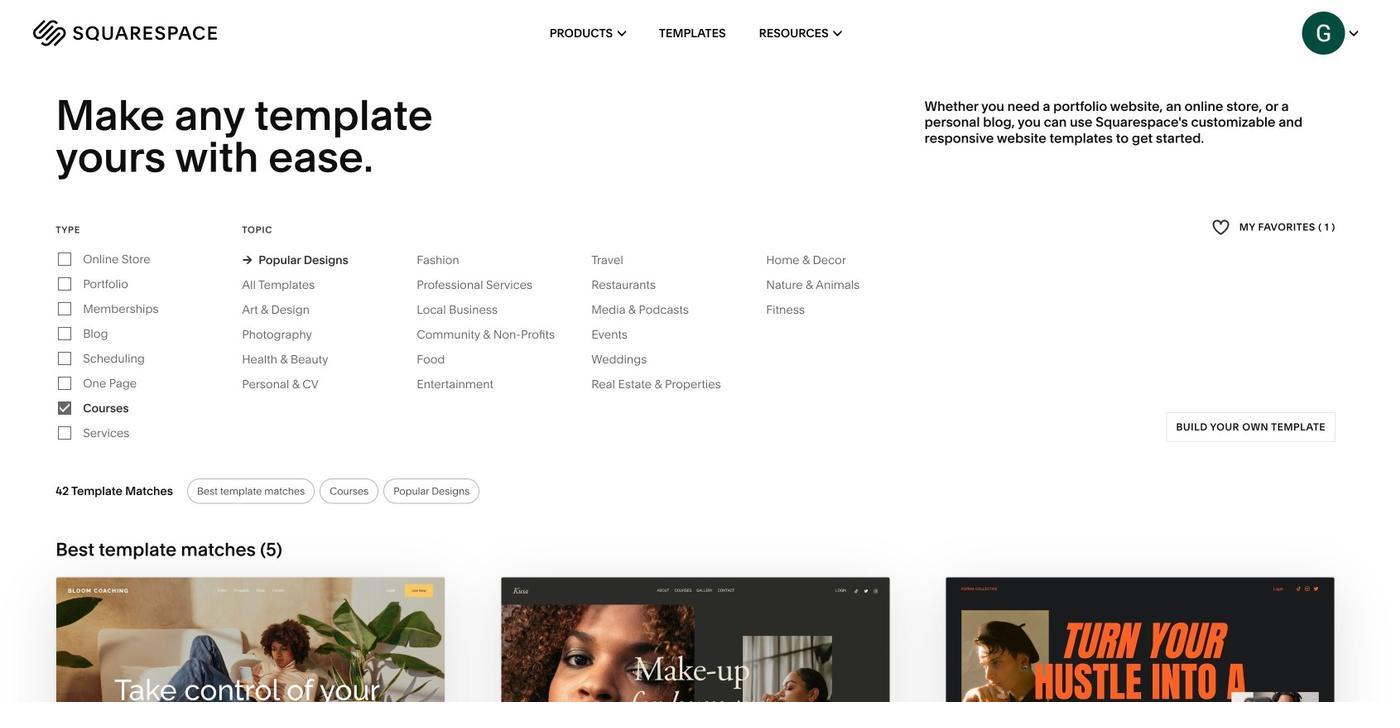 Task type: vqa. For each thing, say whether or not it's contained in the screenshot.
Kusa image
yes



Task type: locate. For each thing, give the bounding box(es) containing it.
bloom image
[[56, 578, 445, 703]]

forma image
[[947, 578, 1335, 703]]



Task type: describe. For each thing, give the bounding box(es) containing it.
kusa image
[[502, 578, 890, 703]]



